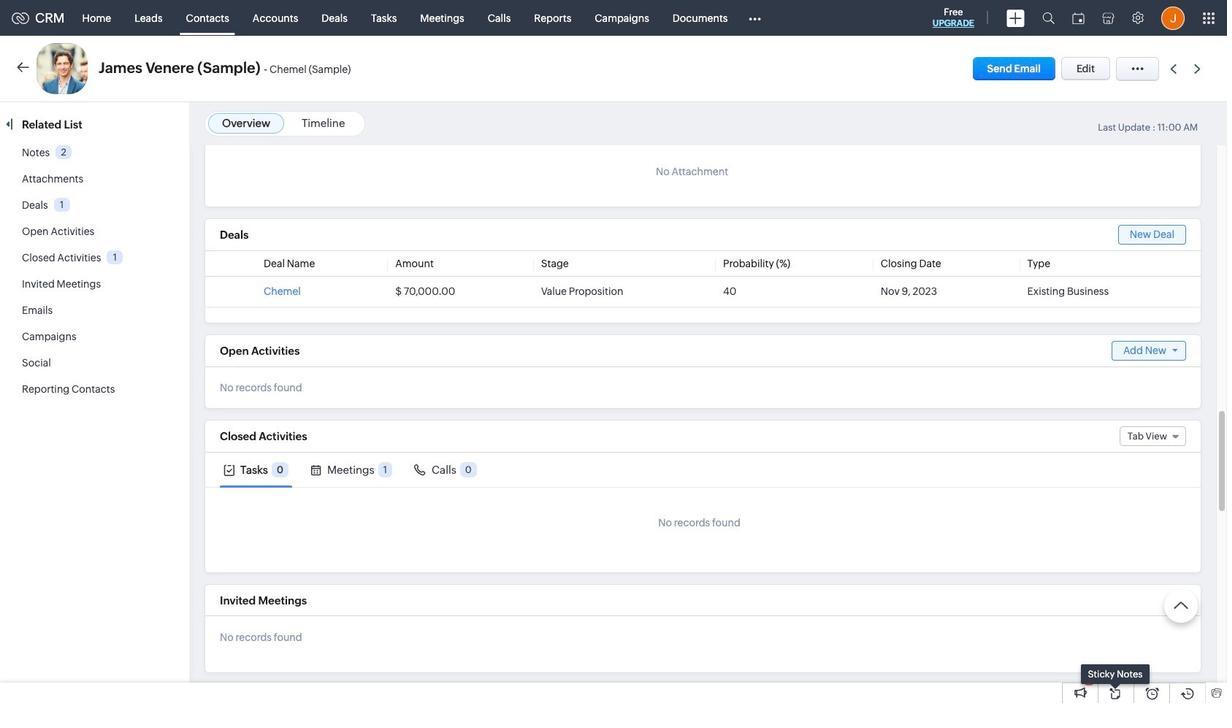 Task type: locate. For each thing, give the bounding box(es) containing it.
create menu image
[[1006, 9, 1025, 27]]

tab list
[[205, 453, 1201, 488]]

calendar image
[[1072, 12, 1085, 24]]

None field
[[1120, 427, 1186, 446]]

tab
[[220, 453, 292, 487], [307, 453, 396, 487], [410, 453, 480, 487]]

0 horizontal spatial tab
[[220, 453, 292, 487]]

2 horizontal spatial tab
[[410, 453, 480, 487]]

logo image
[[12, 12, 29, 24]]

search element
[[1034, 0, 1063, 36]]

1 tab from the left
[[220, 453, 292, 487]]

1 horizontal spatial tab
[[307, 453, 396, 487]]

create menu element
[[998, 0, 1034, 35]]

profile image
[[1161, 6, 1185, 30]]

3 tab from the left
[[410, 453, 480, 487]]



Task type: describe. For each thing, give the bounding box(es) containing it.
profile element
[[1153, 0, 1193, 35]]

search image
[[1042, 12, 1055, 24]]

Other Modules field
[[739, 6, 771, 30]]

next record image
[[1194, 64, 1204, 73]]

previous record image
[[1170, 64, 1177, 73]]

2 tab from the left
[[307, 453, 396, 487]]



Task type: vqa. For each thing, say whether or not it's contained in the screenshot.
2nd SAVE from right
no



